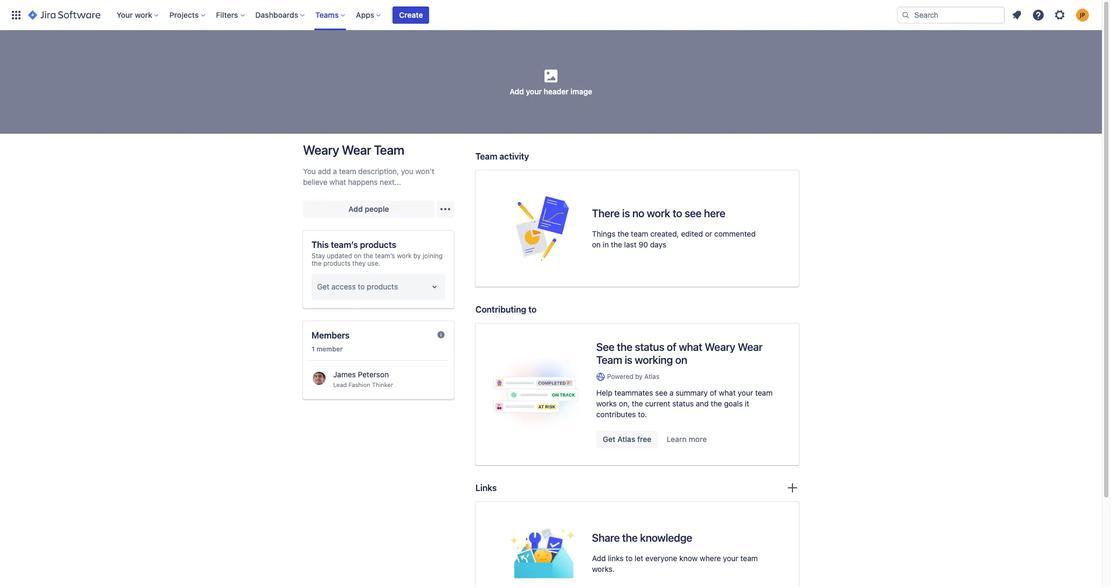 Task type: describe. For each thing, give the bounding box(es) containing it.
0 vertical spatial wear
[[342, 142, 371, 157]]

filters button
[[213, 6, 249, 23]]

you
[[401, 167, 414, 176]]

1 vertical spatial team's
[[375, 252, 395, 260]]

create button
[[393, 6, 430, 23]]

dashboards
[[255, 10, 298, 19]]

this
[[312, 240, 329, 250]]

0 vertical spatial atlas
[[645, 373, 660, 381]]

0 vertical spatial products
[[360, 240, 396, 250]]

james peterson lead fashion thinker
[[333, 370, 393, 388]]

the down this
[[312, 259, 322, 268]]

add link image
[[786, 482, 799, 495]]

it
[[745, 399, 750, 408]]

notifications image
[[1011, 8, 1024, 21]]

add
[[318, 167, 331, 176]]

activity
[[500, 152, 529, 161]]

contributes
[[597, 410, 636, 419]]

image
[[571, 87, 593, 96]]

and
[[696, 399, 709, 408]]

joining
[[423, 252, 443, 260]]

no
[[633, 207, 645, 220]]

share
[[592, 532, 620, 544]]

to right contributing
[[529, 305, 537, 314]]

updated
[[327, 252, 352, 260]]

works
[[597, 399, 617, 408]]

status inside see the status of what weary wear team is working on
[[635, 341, 665, 353]]

0 horizontal spatial team's
[[331, 240, 358, 250]]

actions image
[[439, 203, 452, 216]]

won't
[[416, 167, 435, 176]]

knowledge
[[640, 532, 693, 544]]

get atlas free
[[603, 435, 652, 444]]

get atlas free button
[[597, 431, 658, 448]]

1 horizontal spatial see
[[685, 207, 702, 220]]

powered
[[607, 373, 634, 381]]

team inside help teammates see a summary of what your team works on, the current status and the goals it contributes to.
[[755, 388, 773, 398]]

of inside help teammates see a summary of what your team works on, the current status and the goals it contributes to.
[[710, 388, 717, 398]]

projects button
[[166, 6, 210, 23]]

team inside the you add a team description, you won't believe what happens next...
[[339, 167, 356, 176]]

team inside the things the team created, edited or commented on in the last 90 days
[[631, 229, 649, 238]]

projects
[[169, 10, 199, 19]]

what inside help teammates see a summary of what your team works on, the current status and the goals it contributes to.
[[719, 388, 736, 398]]

contributing to
[[476, 305, 537, 314]]

apps
[[356, 10, 374, 19]]

commented
[[715, 229, 756, 238]]

member
[[317, 345, 343, 353]]

current
[[645, 399, 671, 408]]

of inside see the status of what weary wear team is working on
[[667, 341, 677, 353]]

to right access
[[358, 282, 365, 291]]

thinker
[[372, 381, 393, 388]]

on inside the things the team created, edited or commented on in the last 90 days
[[592, 240, 601, 249]]

learn
[[667, 435, 687, 444]]

powered by atlas
[[607, 373, 660, 381]]

in
[[603, 240, 609, 249]]

happens
[[348, 177, 378, 187]]

teams
[[316, 10, 339, 19]]

help teammates see a summary of what your team works on, the current status and the goals it contributes to.
[[597, 388, 773, 419]]

add links to let everyone know where your team works.
[[592, 554, 758, 574]]

your for add links to let everyone know where your team works.
[[723, 554, 739, 563]]

get for get access to products
[[317, 282, 330, 291]]

james
[[333, 370, 356, 379]]

2 vertical spatial products
[[367, 282, 398, 291]]

get access to products
[[317, 282, 398, 291]]

you add a team description, you won't believe what happens next...
[[303, 167, 435, 187]]

your inside dropdown button
[[526, 87, 542, 96]]

free
[[638, 435, 652, 444]]

next...
[[380, 177, 401, 187]]

contributing
[[476, 305, 527, 314]]

the down teammates
[[632, 399, 643, 408]]

header
[[544, 87, 569, 96]]

more
[[689, 435, 707, 444]]

add for add links to let everyone know where your team works.
[[592, 554, 606, 563]]

goals
[[724, 399, 743, 408]]

1 member
[[312, 345, 343, 353]]

teams button
[[312, 6, 350, 23]]

team inside add links to let everyone know where your team works.
[[741, 554, 758, 563]]

banner containing your work
[[0, 0, 1102, 30]]

people
[[365, 204, 389, 214]]

access
[[332, 282, 356, 291]]

peterson
[[358, 370, 389, 379]]

settings image
[[1054, 8, 1067, 21]]

the up let
[[622, 532, 638, 544]]

2 horizontal spatial work
[[647, 207, 670, 220]]

learn more button
[[660, 431, 714, 448]]

description,
[[358, 167, 399, 176]]

here
[[704, 207, 726, 220]]

see the status of what weary wear team is working on
[[597, 341, 763, 366]]

your work
[[117, 10, 152, 19]]

learn more
[[667, 435, 707, 444]]

on inside see the status of what weary wear team is working on
[[676, 354, 688, 366]]

everyone
[[646, 554, 678, 563]]

weary inside see the status of what weary wear team is working on
[[705, 341, 736, 353]]

there
[[592, 207, 620, 220]]

what inside see the status of what weary wear team is working on
[[679, 341, 703, 353]]

you
[[303, 167, 316, 176]]

powered by atlas link
[[597, 372, 782, 381]]

teammates
[[615, 388, 653, 398]]

there is no work to see here
[[592, 207, 726, 220]]

days
[[650, 240, 667, 249]]



Task type: vqa. For each thing, say whether or not it's contained in the screenshot.
Highest image associated with Brainstorm Accessories
no



Task type: locate. For each thing, give the bounding box(es) containing it.
appswitcher icon image
[[10, 8, 23, 21]]

2 vertical spatial add
[[592, 554, 606, 563]]

by up teammates
[[635, 373, 643, 381]]

0 vertical spatial get
[[317, 282, 330, 291]]

create
[[399, 10, 423, 19]]

the right in at right
[[611, 240, 622, 249]]

the inside see the status of what weary wear team is working on
[[617, 341, 633, 353]]

work inside this team's products stay updated on the team's work by joining the products they use.
[[397, 252, 412, 260]]

1 vertical spatial your
[[738, 388, 753, 398]]

Search field
[[897, 6, 1005, 23]]

what up powered by atlas link
[[679, 341, 703, 353]]

add left header on the top
[[510, 87, 524, 96]]

your left header on the top
[[526, 87, 542, 96]]

0 vertical spatial of
[[667, 341, 677, 353]]

team's up updated
[[331, 240, 358, 250]]

what
[[330, 177, 346, 187], [679, 341, 703, 353], [719, 388, 736, 398]]

1 vertical spatial a
[[670, 388, 674, 398]]

0 horizontal spatial a
[[333, 167, 337, 176]]

2 vertical spatial on
[[676, 354, 688, 366]]

what inside the you add a team description, you won't believe what happens next...
[[330, 177, 346, 187]]

see inside help teammates see a summary of what your team works on, the current status and the goals it contributes to.
[[655, 388, 668, 398]]

or
[[705, 229, 713, 238]]

1 vertical spatial status
[[673, 399, 694, 408]]

weary up add
[[303, 142, 339, 157]]

atlas image
[[597, 372, 605, 381]]

products left the they
[[323, 259, 351, 268]]

0 vertical spatial a
[[333, 167, 337, 176]]

see up current
[[655, 388, 668, 398]]

1 horizontal spatial by
[[635, 373, 643, 381]]

0 vertical spatial add
[[510, 87, 524, 96]]

where
[[700, 554, 721, 563]]

1 horizontal spatial team
[[476, 152, 498, 161]]

a up current
[[670, 388, 674, 398]]

of up 'working'
[[667, 341, 677, 353]]

0 vertical spatial your
[[526, 87, 542, 96]]

work right your
[[135, 10, 152, 19]]

team's right the they
[[375, 252, 395, 260]]

0 vertical spatial status
[[635, 341, 665, 353]]

0 horizontal spatial on
[[354, 252, 362, 260]]

help image
[[1032, 8, 1045, 21]]

by
[[414, 252, 421, 260], [635, 373, 643, 381]]

add people
[[349, 204, 389, 214]]

status down summary
[[673, 399, 694, 408]]

get inside button
[[603, 435, 616, 444]]

products down use.
[[367, 282, 398, 291]]

fashion
[[349, 381, 370, 388]]

1
[[312, 345, 315, 353]]

0 horizontal spatial wear
[[342, 142, 371, 157]]

1 vertical spatial what
[[679, 341, 703, 353]]

weary
[[303, 142, 339, 157], [705, 341, 736, 353]]

your up the "it"
[[738, 388, 753, 398]]

0 vertical spatial weary
[[303, 142, 339, 157]]

1 vertical spatial get
[[603, 435, 616, 444]]

of
[[667, 341, 677, 353], [710, 388, 717, 398]]

0 horizontal spatial what
[[330, 177, 346, 187]]

add your header image
[[510, 87, 593, 96]]

a inside the you add a team description, you won't believe what happens next...
[[333, 167, 337, 176]]

on up powered by atlas link
[[676, 354, 688, 366]]

links
[[476, 483, 497, 493]]

add people button
[[303, 201, 435, 218]]

apps button
[[353, 6, 385, 23]]

status up 'working'
[[635, 341, 665, 353]]

1 vertical spatial products
[[323, 259, 351, 268]]

0 vertical spatial see
[[685, 207, 702, 220]]

0 vertical spatial is
[[622, 207, 630, 220]]

your inside add links to let everyone know where your team works.
[[723, 554, 739, 563]]

to inside add links to let everyone know where your team works.
[[626, 554, 633, 563]]

atlas
[[645, 373, 660, 381], [618, 435, 636, 444]]

add inside add links to let everyone know where your team works.
[[592, 554, 606, 563]]

1 horizontal spatial of
[[710, 388, 717, 398]]

work left joining
[[397, 252, 412, 260]]

0 horizontal spatial by
[[414, 252, 421, 260]]

on left in at right
[[592, 240, 601, 249]]

of right summary
[[710, 388, 717, 398]]

see up edited
[[685, 207, 702, 220]]

add your header image button
[[503, 67, 599, 97]]

your work button
[[113, 6, 163, 23]]

atlas down 'working'
[[645, 373, 660, 381]]

team activity
[[476, 152, 529, 161]]

1 vertical spatial add
[[349, 204, 363, 214]]

2 horizontal spatial what
[[719, 388, 736, 398]]

2 horizontal spatial add
[[592, 554, 606, 563]]

1 vertical spatial see
[[655, 388, 668, 398]]

products up use.
[[360, 240, 396, 250]]

by inside this team's products stay updated on the team's work by joining the products they use.
[[414, 252, 421, 260]]

1 horizontal spatial work
[[397, 252, 412, 260]]

1 vertical spatial on
[[354, 252, 362, 260]]

on inside this team's products stay updated on the team's work by joining the products they use.
[[354, 252, 362, 260]]

the right "see"
[[617, 341, 633, 353]]

2 vertical spatial what
[[719, 388, 736, 398]]

1 horizontal spatial get
[[603, 435, 616, 444]]

a
[[333, 167, 337, 176], [670, 388, 674, 398]]

2 vertical spatial work
[[397, 252, 412, 260]]

1 horizontal spatial what
[[679, 341, 703, 353]]

wear inside see the status of what weary wear team is working on
[[738, 341, 763, 353]]

is inside see the status of what weary wear team is working on
[[625, 354, 633, 366]]

team left activity
[[476, 152, 498, 161]]

0 vertical spatial by
[[414, 252, 421, 260]]

the
[[618, 229, 629, 238], [611, 240, 622, 249], [363, 252, 373, 260], [312, 259, 322, 268], [617, 341, 633, 353], [632, 399, 643, 408], [711, 399, 722, 408], [622, 532, 638, 544]]

the up last
[[618, 229, 629, 238]]

get for get atlas free
[[603, 435, 616, 444]]

banner
[[0, 0, 1102, 30]]

0 vertical spatial team's
[[331, 240, 358, 250]]

status inside help teammates see a summary of what your team works on, the current status and the goals it contributes to.
[[673, 399, 694, 408]]

your inside help teammates see a summary of what your team works on, the current status and the goals it contributes to.
[[738, 388, 753, 398]]

team down "see"
[[597, 354, 622, 366]]

let
[[635, 554, 644, 563]]

work
[[135, 10, 152, 19], [647, 207, 670, 220], [397, 252, 412, 260]]

1 vertical spatial wear
[[738, 341, 763, 353]]

this team's products stay updated on the team's work by joining the products they use.
[[312, 240, 443, 268]]

your
[[526, 87, 542, 96], [738, 388, 753, 398], [723, 554, 739, 563]]

a right add
[[333, 167, 337, 176]]

summary
[[676, 388, 708, 398]]

dashboards button
[[252, 6, 309, 23]]

see
[[597, 341, 615, 353]]

0 horizontal spatial team
[[374, 142, 405, 157]]

add inside dropdown button
[[510, 87, 524, 96]]

team inside see the status of what weary wear team is working on
[[597, 354, 622, 366]]

works.
[[592, 565, 615, 574]]

1 horizontal spatial add
[[510, 87, 524, 96]]

1 horizontal spatial wear
[[738, 341, 763, 353]]

what down add
[[330, 177, 346, 187]]

add left people
[[349, 204, 363, 214]]

working
[[635, 354, 673, 366]]

0 horizontal spatial atlas
[[618, 435, 636, 444]]

add for add people
[[349, 204, 363, 214]]

to up created,
[[673, 207, 682, 220]]

on
[[592, 240, 601, 249], [354, 252, 362, 260], [676, 354, 688, 366]]

1 horizontal spatial atlas
[[645, 373, 660, 381]]

team
[[339, 167, 356, 176], [631, 229, 649, 238], [755, 388, 773, 398], [741, 554, 758, 563]]

wear
[[342, 142, 371, 157], [738, 341, 763, 353]]

0 vertical spatial what
[[330, 177, 346, 187]]

filters
[[216, 10, 238, 19]]

1 vertical spatial of
[[710, 388, 717, 398]]

atlas left the free
[[618, 435, 636, 444]]

0 horizontal spatial status
[[635, 341, 665, 353]]

team up description,
[[374, 142, 405, 157]]

by left joining
[[414, 252, 421, 260]]

add up works. at the right bottom of the page
[[592, 554, 606, 563]]

2 horizontal spatial on
[[676, 354, 688, 366]]

add for add your header image
[[510, 87, 524, 96]]

your
[[117, 10, 133, 19]]

get left access
[[317, 282, 330, 291]]

your right "where"
[[723, 554, 739, 563]]

90
[[639, 240, 648, 249]]

2 horizontal spatial team
[[597, 354, 622, 366]]

team's
[[331, 240, 358, 250], [375, 252, 395, 260]]

get down contributes at the bottom of page
[[603, 435, 616, 444]]

1 vertical spatial by
[[635, 373, 643, 381]]

0 horizontal spatial add
[[349, 204, 363, 214]]

get
[[317, 282, 330, 291], [603, 435, 616, 444]]

0 horizontal spatial work
[[135, 10, 152, 19]]

0 horizontal spatial of
[[667, 341, 677, 353]]

is
[[622, 207, 630, 220], [625, 354, 633, 366]]

0 horizontal spatial see
[[655, 388, 668, 398]]

know
[[680, 554, 698, 563]]

1 horizontal spatial team's
[[375, 252, 395, 260]]

lead
[[333, 381, 347, 388]]

0 vertical spatial work
[[135, 10, 152, 19]]

add inside button
[[349, 204, 363, 214]]

last
[[624, 240, 637, 249]]

1 horizontal spatial status
[[673, 399, 694, 408]]

jira software image
[[28, 8, 100, 21], [28, 8, 100, 21]]

a inside help teammates see a summary of what your team works on, the current status and the goals it contributes to.
[[670, 388, 674, 398]]

to left let
[[626, 554, 633, 563]]

work right no
[[647, 207, 670, 220]]

on,
[[619, 399, 630, 408]]

the right updated
[[363, 252, 373, 260]]

atlas inside button
[[618, 435, 636, 444]]

1 horizontal spatial on
[[592, 240, 601, 249]]

1 horizontal spatial a
[[670, 388, 674, 398]]

0 horizontal spatial get
[[317, 282, 330, 291]]

your profile and settings image
[[1077, 8, 1089, 21]]

share the knowledge
[[592, 532, 693, 544]]

stay
[[312, 252, 325, 260]]

work inside your work dropdown button
[[135, 10, 152, 19]]

your for help teammates see a summary of what your team works on, the current status and the goals it contributes to.
[[738, 388, 753, 398]]

links
[[608, 554, 624, 563]]

use.
[[368, 259, 380, 268]]

the right and
[[711, 399, 722, 408]]

to.
[[638, 410, 647, 419]]

2 vertical spatial your
[[723, 554, 739, 563]]

0 vertical spatial on
[[592, 240, 601, 249]]

weary up powered by atlas link
[[705, 341, 736, 353]]

help
[[597, 388, 613, 398]]

primary element
[[6, 0, 897, 30]]

they
[[353, 259, 366, 268]]

edited
[[681, 229, 703, 238]]

things the team created, edited or commented on in the last 90 days
[[592, 229, 756, 249]]

1 vertical spatial work
[[647, 207, 670, 220]]

1 vertical spatial is
[[625, 354, 633, 366]]

1 vertical spatial weary
[[705, 341, 736, 353]]

created,
[[651, 229, 679, 238]]

see
[[685, 207, 702, 220], [655, 388, 668, 398]]

on left use.
[[354, 252, 362, 260]]

believe
[[303, 177, 328, 187]]

what up goals
[[719, 388, 736, 398]]

search image
[[902, 11, 910, 19]]

is up powered by atlas
[[625, 354, 633, 366]]

1 vertical spatial atlas
[[618, 435, 636, 444]]

1 horizontal spatial weary
[[705, 341, 736, 353]]

0 horizontal spatial weary
[[303, 142, 339, 157]]

things
[[592, 229, 616, 238]]

open image
[[428, 280, 441, 293]]

is left no
[[622, 207, 630, 220]]



